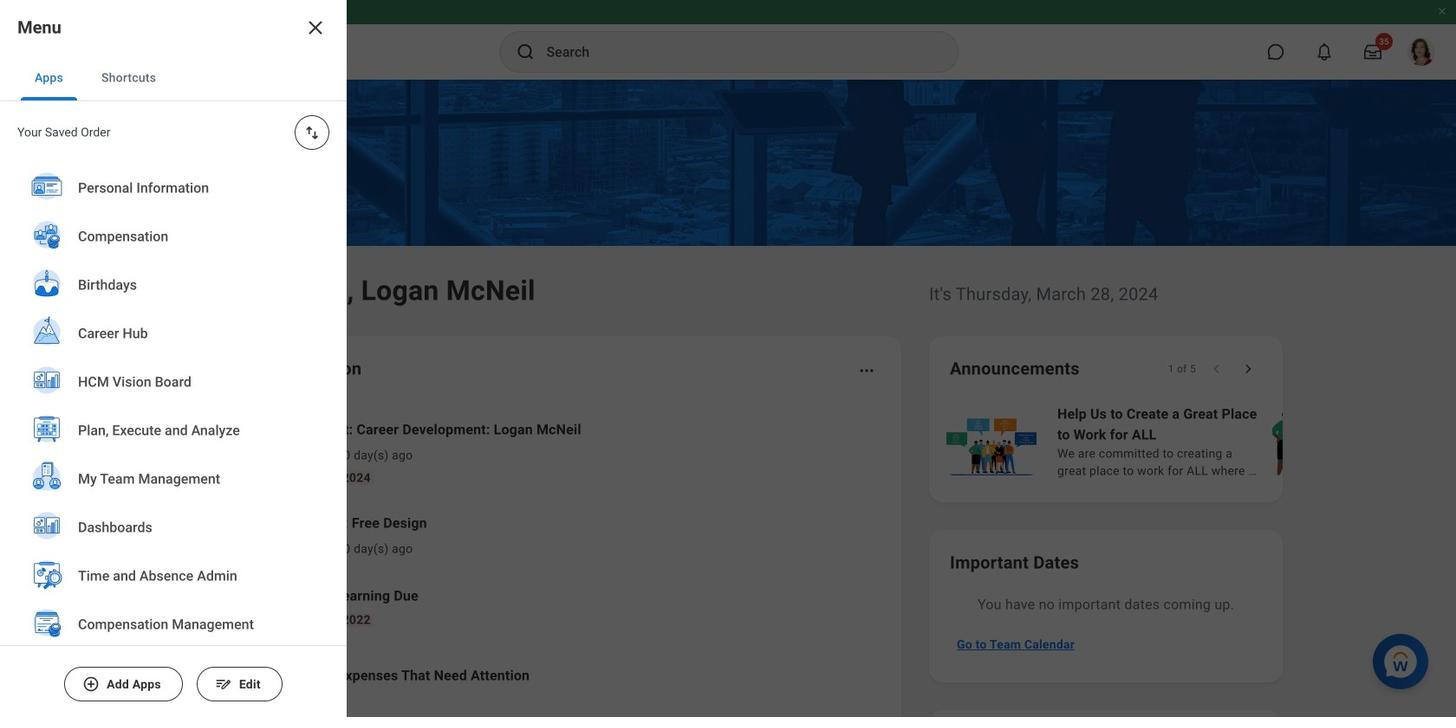 Task type: describe. For each thing, give the bounding box(es) containing it.
profile logan mcneil element
[[1397, 33, 1446, 71]]

chevron right small image
[[1239, 361, 1257, 378]]

notifications large image
[[1316, 43, 1333, 61]]

sort image
[[303, 124, 321, 141]]

plus circle image
[[82, 676, 100, 693]]



Task type: locate. For each thing, give the bounding box(es) containing it.
main content
[[0, 80, 1456, 718]]

x image
[[305, 17, 326, 38]]

tab list
[[0, 55, 347, 101]]

book open image
[[219, 594, 245, 620]]

status
[[1168, 362, 1196, 376]]

chevron left small image
[[1208, 361, 1226, 378]]

banner
[[0, 0, 1456, 80]]

text edit image
[[215, 676, 232, 693]]

dashboard expenses image
[[219, 663, 245, 689]]

list
[[0, 164, 347, 718], [943, 402, 1456, 482], [194, 406, 881, 711]]

close environment banner image
[[1437, 6, 1448, 16]]

global navigation dialog
[[0, 0, 347, 718]]

inbox large image
[[1364, 43, 1382, 61]]

inbox image
[[219, 439, 245, 465]]

search image
[[515, 42, 536, 62]]



Task type: vqa. For each thing, say whether or not it's contained in the screenshot.
Profile Logan McNeil element
yes



